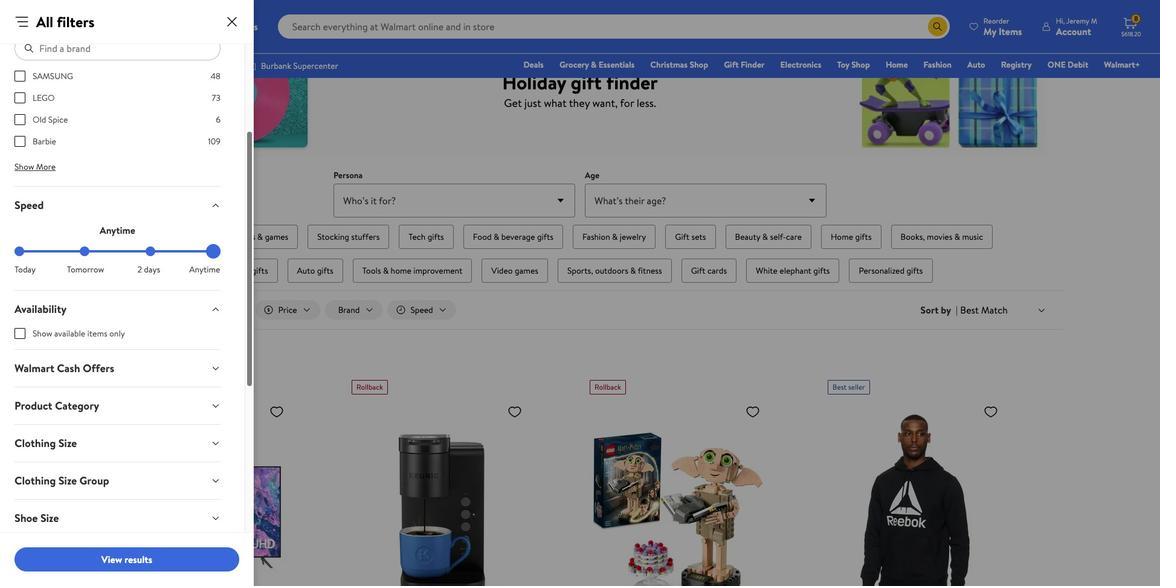 Task type: locate. For each thing, give the bounding box(es) containing it.
&
[[591, 59, 597, 71], [257, 231, 263, 243], [494, 231, 500, 243], [612, 231, 618, 243], [763, 231, 768, 243], [955, 231, 961, 243], [383, 265, 389, 277], [631, 265, 636, 277]]

jewelry
[[620, 231, 646, 243]]

toys & games button
[[230, 225, 298, 249]]

size inside 'shoe size' dropdown button
[[40, 511, 59, 526]]

purchased
[[160, 365, 203, 378]]

size
[[58, 436, 77, 451], [58, 473, 77, 488], [40, 511, 59, 526]]

offers
[[83, 361, 114, 376]]

personalized
[[859, 265, 905, 277]]

1 horizontal spatial seller
[[849, 382, 866, 392]]

0 horizontal spatial fashion
[[583, 231, 610, 243]]

category
[[55, 398, 99, 413]]

gifts inside 'list item'
[[428, 231, 444, 243]]

sports, outdoors & fitness list item
[[556, 256, 674, 285]]

& right food
[[494, 231, 500, 243]]

gifts right personalized
[[907, 265, 923, 277]]

books, movies & music list item
[[889, 222, 996, 251]]

show for show available items only
[[33, 328, 52, 340]]

lego harry potter dobby the house-elf building toy set, makes a great birthday and christmas gift, authentically detailed build and display model of a beloved character, 76421 image
[[590, 400, 765, 586]]

0 vertical spatial finder
[[741, 59, 765, 71]]

& inside 'button'
[[955, 231, 961, 243]]

add to favorites list, reebok men's delta logo hoodie, sizes s-3xl image
[[984, 404, 999, 420]]

2 clothing from the top
[[15, 473, 56, 488]]

gift left sets
[[675, 231, 690, 243]]

group
[[140, 222, 1020, 285]]

gift inside gift cards button
[[691, 265, 706, 277]]

gift inside gift finder link
[[724, 59, 739, 71]]

gift left cards
[[691, 265, 706, 277]]

& inside "link"
[[591, 59, 597, 71]]

personalized gifts button
[[850, 259, 933, 283]]

cash
[[57, 361, 80, 376]]

home inside button
[[831, 231, 854, 243]]

& for toys & games
[[257, 231, 263, 243]]

None radio
[[145, 247, 155, 256]]

toys & games
[[239, 231, 289, 243]]

holiday gift finder get just what they want, for less.
[[503, 69, 658, 110]]

top picks list item
[[165, 222, 222, 251]]

& inside list item
[[257, 231, 263, 243]]

1 horizontal spatial games
[[515, 265, 539, 277]]

0 horizontal spatial seller
[[134, 382, 151, 392]]

home right care
[[831, 231, 854, 243]]

add to favorites list, samsung 43" class cu7000b crystal uhd 4k smart television un43cu7000bxza image
[[270, 404, 284, 420]]

Show available items only checkbox
[[15, 328, 25, 339]]

0 horizontal spatial best
[[118, 382, 132, 392]]

home left fashion "link"
[[886, 59, 908, 71]]

0 horizontal spatial finder
[[135, 339, 169, 356]]

elephant
[[780, 265, 812, 277]]

gift right christmas shop link
[[724, 59, 739, 71]]

auto gifts button
[[287, 259, 343, 283]]

home
[[391, 265, 412, 277]]

1 vertical spatial show
[[33, 328, 52, 340]]

view
[[101, 553, 122, 566]]

auto right pet gifts list item
[[297, 265, 315, 277]]

white
[[756, 265, 778, 277]]

anytime inside how fast do you want your order? option group
[[189, 264, 220, 276]]

reebok men's delta logo hoodie, sizes s-3xl image
[[828, 400, 1004, 586]]

& left the self-
[[763, 231, 768, 243]]

size inside clothing size dropdown button
[[58, 436, 77, 451]]

personalized gifts
[[859, 265, 923, 277]]

& for beauty & self-care
[[763, 231, 768, 243]]

age
[[585, 169, 600, 181]]

they
[[569, 95, 590, 110]]

gifts right elephant
[[814, 265, 830, 277]]

rollback for keurig k-express essentials single serve k-cup pod coffee maker, black image
[[357, 382, 383, 392]]

fashion inside button
[[583, 231, 610, 243]]

for
[[620, 95, 634, 110]]

cards
[[708, 265, 727, 277]]

home for home gifts
[[831, 231, 854, 243]]

clothing down product
[[15, 436, 56, 451]]

tomorrow
[[67, 264, 104, 276]]

gifts for auto gifts
[[317, 265, 334, 277]]

gift inside gift sets button
[[675, 231, 690, 243]]

filters
[[57, 11, 95, 32]]

keurig k-express essentials single serve k-cup pod coffee maker, black image
[[352, 400, 527, 586]]

0 horizontal spatial auto
[[297, 265, 315, 277]]

size right shoe at the left
[[40, 511, 59, 526]]

tech gifts
[[409, 231, 444, 243]]

close panel image
[[225, 15, 239, 29]]

0 vertical spatial show
[[15, 161, 34, 173]]

& for tools & home improvement
[[383, 265, 389, 277]]

fashion inside "link"
[[924, 59, 952, 71]]

1 clothing from the top
[[15, 436, 56, 451]]

anytime up how fast do you want your order? option group
[[100, 224, 135, 237]]

shop right christmas
[[690, 59, 709, 71]]

109
[[208, 135, 221, 148]]

0 horizontal spatial home
[[831, 231, 854, 243]]

pet gifts button
[[228, 259, 278, 283]]

0 vertical spatial auto
[[968, 59, 986, 71]]

clothing up shoe size
[[15, 473, 56, 488]]

fashion for fashion
[[924, 59, 952, 71]]

0 horizontal spatial anytime
[[100, 224, 135, 237]]

size left group
[[58, 473, 77, 488]]

shop right toy
[[852, 59, 870, 71]]

fashion left the auto link
[[924, 59, 952, 71]]

items
[[87, 328, 107, 340]]

gifts for home gifts
[[856, 231, 872, 243]]

2 vertical spatial size
[[40, 511, 59, 526]]

2 best from the left
[[833, 382, 847, 392]]

1 horizontal spatial shop
[[852, 59, 870, 71]]

1 vertical spatial home
[[831, 231, 854, 243]]

show more
[[15, 161, 56, 173]]

gifts inside "button"
[[907, 265, 923, 277]]

Find a brand search field
[[15, 36, 221, 60]]

0 vertical spatial games
[[265, 231, 289, 243]]

games right video
[[515, 265, 539, 277]]

1 horizontal spatial best seller
[[833, 382, 866, 392]]

food
[[473, 231, 492, 243]]

in-store button
[[185, 300, 251, 320]]

video games
[[492, 265, 539, 277]]

auto for auto gifts
[[297, 265, 315, 277]]

home for home
[[886, 59, 908, 71]]

video
[[492, 265, 513, 277]]

gifts down stocking
[[317, 265, 334, 277]]

1 horizontal spatial fashion
[[924, 59, 952, 71]]

tools & home improvement button
[[353, 259, 472, 283]]

finder inside gift finder link
[[741, 59, 765, 71]]

beauty
[[735, 231, 761, 243]]

Search search field
[[278, 15, 950, 39]]

grocery & essentials link
[[554, 58, 640, 71]]

1 horizontal spatial rollback
[[595, 382, 621, 392]]

samsung 43" class cu7000b crystal uhd 4k smart television un43cu7000bxza image
[[114, 400, 289, 586]]

best seller
[[118, 382, 151, 392], [833, 382, 866, 392]]

fashion left jewelry
[[583, 231, 610, 243]]

size up "clothing size group"
[[58, 436, 77, 451]]

2 best seller from the left
[[833, 382, 866, 392]]

size inside clothing size group dropdown button
[[58, 473, 77, 488]]

(1000+)
[[172, 342, 205, 355]]

rollback for lego harry potter dobby the house-elf building toy set, makes a great birthday and christmas gift, authentically detailed build and display model of a beloved character, 76421 image on the bottom right
[[595, 382, 621, 392]]

0 vertical spatial clothing
[[15, 436, 56, 451]]

gift up 'price'
[[111, 339, 132, 356]]

& right grocery
[[591, 59, 597, 71]]

1 vertical spatial size
[[58, 473, 77, 488]]

1 horizontal spatial best
[[833, 382, 847, 392]]

clothing for clothing size
[[15, 436, 56, 451]]

1 best seller from the left
[[118, 382, 151, 392]]

debit
[[1068, 59, 1089, 71]]

2 seller from the left
[[849, 382, 866, 392]]

auto right fashion "link"
[[968, 59, 986, 71]]

& left jewelry
[[612, 231, 618, 243]]

2 rollback from the left
[[595, 382, 621, 392]]

show right show available items only checkbox
[[33, 328, 52, 340]]

auto inside the auto link
[[968, 59, 986, 71]]

& right toys
[[257, 231, 263, 243]]

1 horizontal spatial anytime
[[189, 264, 220, 276]]

top picks button
[[167, 225, 220, 249]]

best for samsung 43" class cu7000b crystal uhd 4k smart television un43cu7000bxza image
[[118, 382, 132, 392]]

christmas shop
[[651, 59, 709, 71]]

show for show more
[[15, 161, 34, 173]]

top picks
[[177, 231, 210, 243]]

gift for gift sets
[[675, 231, 690, 243]]

gift
[[571, 69, 602, 95]]

1 shop from the left
[[690, 59, 709, 71]]

gifts up personalized
[[856, 231, 872, 243]]

anytime down 'anytime' "radio"
[[189, 264, 220, 276]]

& right "tools"
[[383, 265, 389, 277]]

gift for gift cards
[[691, 265, 706, 277]]

1 horizontal spatial finder
[[741, 59, 765, 71]]

0 vertical spatial size
[[58, 436, 77, 451]]

walmart+ link
[[1099, 58, 1146, 71]]

gift sets button
[[666, 225, 716, 249]]

home
[[886, 59, 908, 71], [831, 231, 854, 243]]

0 horizontal spatial best seller
[[118, 382, 151, 392]]

1 vertical spatial anytime
[[189, 264, 220, 276]]

finder left electronics link
[[741, 59, 765, 71]]

finder up when
[[135, 339, 169, 356]]

sports,
[[568, 265, 593, 277]]

finder
[[741, 59, 765, 71], [135, 339, 169, 356]]

seller
[[134, 382, 151, 392], [849, 382, 866, 392]]

pet
[[237, 265, 250, 277]]

old
[[33, 114, 46, 126]]

& left the fitness
[[631, 265, 636, 277]]

0 vertical spatial fashion
[[924, 59, 952, 71]]

samsung
[[33, 70, 73, 82]]

6
[[216, 114, 221, 126]]

speed button
[[5, 187, 230, 224]]

fashion for fashion & jewelry
[[583, 231, 610, 243]]

& for food & beverage gifts
[[494, 231, 500, 243]]

pet gifts list item
[[225, 256, 280, 285]]

gifts right the pet
[[252, 265, 268, 277]]

1 vertical spatial clothing
[[15, 473, 56, 488]]

1 horizontal spatial home
[[886, 59, 908, 71]]

tools & home improvement list item
[[350, 256, 475, 285]]

None range field
[[15, 250, 221, 253]]

auto
[[968, 59, 986, 71], [297, 265, 315, 277]]

less.
[[637, 95, 656, 110]]

gift for gift finder
[[724, 59, 739, 71]]

None checkbox
[[15, 92, 25, 103], [15, 114, 25, 125], [15, 92, 25, 103], [15, 114, 25, 125]]

picks
[[192, 231, 210, 243]]

1 rollback from the left
[[357, 382, 383, 392]]

1 vertical spatial auto
[[297, 265, 315, 277]]

sports, outdoors & fitness button
[[558, 259, 672, 283]]

holiday gift finder image
[[114, 26, 1047, 157]]

what
[[544, 95, 567, 110]]

2 shop from the left
[[852, 59, 870, 71]]

None checkbox
[[15, 71, 25, 82], [15, 136, 25, 147], [15, 71, 25, 82], [15, 136, 25, 147]]

gifts for pet gifts
[[252, 265, 268, 277]]

1 vertical spatial games
[[515, 265, 539, 277]]

gifts right tech
[[428, 231, 444, 243]]

1 seller from the left
[[134, 382, 151, 392]]

1 horizontal spatial auto
[[968, 59, 986, 71]]

1 best from the left
[[118, 382, 132, 392]]

auto inside auto gifts button
[[297, 265, 315, 277]]

grocery & essentials
[[560, 59, 635, 71]]

shoe size button
[[5, 500, 230, 537]]

& inside "button"
[[383, 265, 389, 277]]

gift finder (1000+)
[[111, 339, 205, 356]]

group
[[80, 473, 109, 488]]

beauty & self-care
[[735, 231, 802, 243]]

beauty & self-care button
[[726, 225, 812, 249]]

size for clothing size
[[58, 436, 77, 451]]

gift sets
[[675, 231, 706, 243]]

legal information image
[[235, 366, 245, 376]]

0 vertical spatial home
[[886, 59, 908, 71]]

0 horizontal spatial games
[[265, 231, 289, 243]]

& left 'music'
[[955, 231, 961, 243]]

0 horizontal spatial shop
[[690, 59, 709, 71]]

gift
[[724, 59, 739, 71], [675, 231, 690, 243], [691, 265, 706, 277], [111, 339, 132, 356]]

1 vertical spatial finder
[[135, 339, 169, 356]]

0 horizontal spatial rollback
[[357, 382, 383, 392]]

tech
[[409, 231, 426, 243]]

games right toys
[[265, 231, 289, 243]]

show inside show more button
[[15, 161, 34, 173]]

1 vertical spatial fashion
[[583, 231, 610, 243]]

shoe size
[[15, 511, 59, 526]]

best seller for reebok men's delta logo hoodie, sizes s-3xl
[[833, 382, 866, 392]]

toys & games list item
[[227, 222, 301, 251]]

self-
[[770, 231, 786, 243]]

Tomorrow radio
[[80, 247, 90, 256]]

show left more
[[15, 161, 34, 173]]



Task type: describe. For each thing, give the bounding box(es) containing it.
clothing for clothing size group
[[15, 473, 56, 488]]

available
[[54, 328, 85, 340]]

stocking stuffers
[[318, 231, 380, 243]]

fashion & jewelry button
[[573, 225, 656, 249]]

fashion & jewelry list item
[[571, 222, 658, 251]]

gift cards
[[691, 265, 727, 277]]

walmart cash offers
[[15, 361, 114, 376]]

games inside video games button
[[515, 265, 539, 277]]

music
[[963, 231, 984, 243]]

0 vertical spatial anytime
[[100, 224, 135, 237]]

lego
[[33, 92, 55, 104]]

books, movies & music button
[[891, 225, 993, 249]]

clothing size button
[[5, 425, 230, 462]]

results
[[124, 553, 152, 566]]

8
[[1135, 13, 1139, 24]]

stocking stuffers list item
[[305, 222, 392, 251]]

add to favorites list, lego harry potter dobby the house-elf building toy set, makes a great birthday and christmas gift, authentically detailed build and display model of a beloved character, 76421 image
[[746, 404, 760, 420]]

Today radio
[[15, 247, 24, 256]]

Walmart Site-Wide search field
[[278, 15, 950, 39]]

fashion & jewelry
[[583, 231, 646, 243]]

product category button
[[5, 387, 230, 424]]

size for clothing size group
[[58, 473, 77, 488]]

registry
[[1002, 59, 1032, 71]]

sort and filter section element
[[97, 291, 1064, 330]]

only
[[109, 328, 125, 340]]

get
[[504, 95, 522, 110]]

care
[[786, 231, 802, 243]]

spice
[[48, 114, 68, 126]]

& for fashion & jewelry
[[612, 231, 618, 243]]

toys
[[239, 231, 255, 243]]

best for reebok men's delta logo hoodie, sizes s-3xl
[[833, 382, 847, 392]]

none radio inside how fast do you want your order? option group
[[145, 247, 155, 256]]

tools
[[363, 265, 381, 277]]

shop for christmas shop
[[690, 59, 709, 71]]

all filters
[[36, 11, 95, 32]]

food & beverage gifts button
[[464, 225, 563, 249]]

brand group
[[15, 70, 221, 157]]

food & beverage gifts list item
[[461, 222, 566, 251]]

8 $618.20
[[1122, 13, 1142, 38]]

how fast do you want your order? option group
[[15, 247, 221, 276]]

Anytime radio
[[211, 247, 221, 256]]

top
[[177, 231, 190, 243]]

speed
[[15, 198, 44, 213]]

stocking
[[318, 231, 349, 243]]

barbie
[[33, 135, 56, 148]]

fashion link
[[919, 58, 958, 71]]

one debit link
[[1043, 58, 1094, 71]]

christmas
[[651, 59, 688, 71]]

one
[[1048, 59, 1066, 71]]

books, movies & music
[[901, 231, 984, 243]]

walmart cash offers button
[[5, 350, 230, 387]]

stuffers
[[351, 231, 380, 243]]

48
[[211, 70, 221, 82]]

home gifts button
[[822, 225, 882, 249]]

view results
[[101, 553, 152, 566]]

sports, outdoors & fitness
[[568, 265, 662, 277]]

holiday
[[503, 69, 566, 95]]

games inside toys & games button
[[265, 231, 289, 243]]

one debit
[[1048, 59, 1089, 71]]

in-
[[208, 304, 218, 316]]

essentials
[[599, 59, 635, 71]]

white elephant gifts
[[756, 265, 830, 277]]

finder for gift finder (1000+)
[[135, 339, 169, 356]]

christmas shop link
[[645, 58, 714, 71]]

auto for auto
[[968, 59, 986, 71]]

auto gifts list item
[[285, 256, 346, 285]]

store
[[218, 304, 237, 316]]

gift cards button
[[682, 259, 737, 283]]

size for shoe size
[[40, 511, 59, 526]]

when
[[135, 365, 157, 378]]

sort
[[921, 303, 939, 317]]

tech gifts button
[[399, 225, 454, 249]]

persona
[[334, 169, 363, 181]]

beauty & self-care list item
[[723, 222, 814, 251]]

video games button
[[482, 259, 548, 283]]

personalized gifts list item
[[847, 256, 936, 285]]

in-store
[[208, 304, 237, 316]]

availability button
[[5, 291, 230, 328]]

auto link
[[962, 58, 991, 71]]

old spice
[[33, 114, 68, 126]]

none range field inside all filters dialog
[[15, 250, 221, 253]]

gifts right beverage in the left of the page
[[537, 231, 554, 243]]

add to favorites list, keurig k-express essentials single serve k-cup pod coffee maker, black image
[[508, 404, 522, 420]]

sets
[[692, 231, 706, 243]]

price
[[111, 365, 133, 378]]

deals
[[524, 59, 544, 71]]

home gifts list item
[[819, 222, 884, 251]]

gifts for tech gifts
[[428, 231, 444, 243]]

price when purchased online
[[111, 365, 230, 378]]

by
[[941, 303, 952, 317]]

gift for gift finder (1000+)
[[111, 339, 132, 356]]

73
[[212, 92, 221, 104]]

days
[[144, 264, 160, 276]]

outdoors
[[595, 265, 629, 277]]

seller for samsung 43" class cu7000b crystal uhd 4k smart television un43cu7000bxza image
[[134, 382, 151, 392]]

& for grocery & essentials
[[591, 59, 597, 71]]

home link
[[881, 58, 914, 71]]

gifts for personalized gifts
[[907, 265, 923, 277]]

gift sets list item
[[663, 222, 718, 251]]

food & beverage gifts
[[473, 231, 554, 243]]

finder for gift finder
[[741, 59, 765, 71]]

all filters dialog
[[0, 0, 254, 586]]

beverage
[[502, 231, 535, 243]]

gift cards list item
[[679, 256, 739, 285]]

view results button
[[15, 548, 239, 572]]

white elephant gifts list item
[[744, 256, 842, 285]]

pet gifts
[[237, 265, 268, 277]]

tools & home improvement
[[363, 265, 463, 277]]

auto gifts
[[297, 265, 334, 277]]

walmart+
[[1105, 59, 1141, 71]]

clothing size group button
[[5, 462, 230, 499]]

deals link
[[518, 58, 549, 71]]

group containing top picks
[[140, 222, 1020, 285]]

more
[[36, 161, 56, 173]]

want,
[[593, 95, 618, 110]]

tech gifts list item
[[397, 222, 456, 251]]

|
[[956, 303, 958, 317]]

best seller for samsung 43" class cu7000b crystal uhd 4k smart television un43cu7000bxza image
[[118, 382, 151, 392]]

seller for reebok men's delta logo hoodie, sizes s-3xl
[[849, 382, 866, 392]]

product category
[[15, 398, 99, 413]]

online
[[205, 365, 230, 378]]

toy
[[838, 59, 850, 71]]

home gifts
[[831, 231, 872, 243]]

shop for toy shop
[[852, 59, 870, 71]]

walmart image
[[19, 17, 98, 36]]

all
[[36, 11, 53, 32]]

video games list item
[[480, 256, 551, 285]]



Task type: vqa. For each thing, say whether or not it's contained in the screenshot.
All filters (1) button
no



